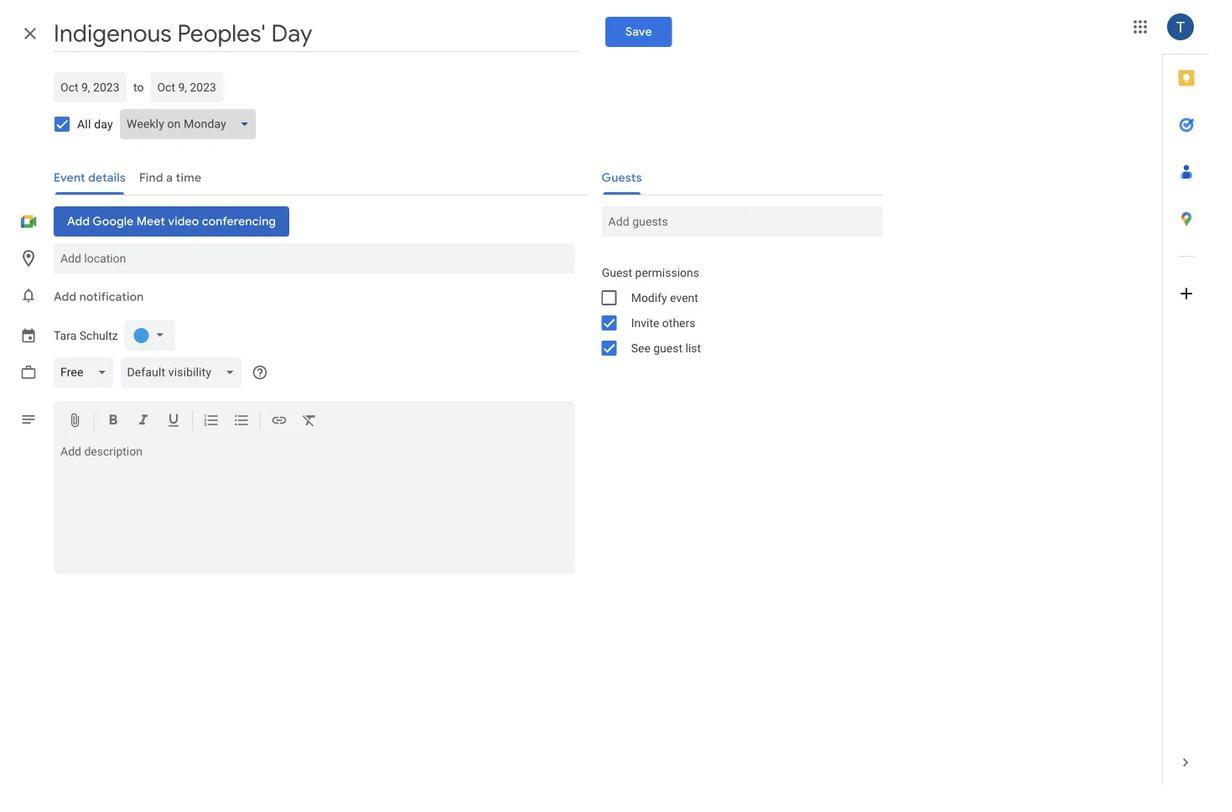 Task type: describe. For each thing, give the bounding box(es) containing it.
guest
[[654, 341, 683, 355]]

event
[[671, 291, 699, 305]]

guest
[[602, 266, 633, 279]]

permissions
[[636, 266, 700, 279]]

underline image
[[165, 412, 182, 432]]

list
[[686, 341, 702, 355]]

tara
[[54, 329, 77, 343]]

see guest list
[[632, 341, 702, 355]]

bold image
[[105, 412, 122, 432]]

others
[[663, 316, 696, 330]]

to
[[133, 80, 144, 94]]

Location text field
[[60, 243, 569, 274]]

numbered list image
[[203, 412, 220, 432]]

day
[[94, 117, 113, 131]]

remove formatting image
[[301, 412, 318, 432]]

schultz
[[79, 329, 118, 343]]

add notification
[[54, 289, 144, 305]]

italic image
[[135, 412, 152, 432]]

End date text field
[[157, 77, 217, 97]]

Guests text field
[[609, 206, 877, 237]]

invite others
[[632, 316, 696, 330]]



Task type: locate. For each thing, give the bounding box(es) containing it.
all
[[77, 117, 91, 131]]

insert link image
[[271, 412, 288, 432]]

tab list
[[1164, 55, 1210, 739]]

bulleted list image
[[233, 412, 250, 432]]

add
[[54, 289, 76, 305]]

formatting options toolbar
[[54, 401, 575, 442]]

modify
[[632, 291, 668, 305]]

save button
[[606, 17, 673, 47]]

save
[[626, 24, 653, 39]]

group
[[589, 260, 884, 361]]

modify event
[[632, 291, 699, 305]]

None field
[[120, 109, 263, 139], [54, 357, 120, 388], [120, 357, 249, 388], [120, 109, 263, 139], [54, 357, 120, 388], [120, 357, 249, 388]]

guest permissions
[[602, 266, 700, 279]]

tara schultz
[[54, 329, 118, 343]]

Description text field
[[54, 445, 575, 571]]

Title text field
[[54, 15, 579, 52]]

all day
[[77, 117, 113, 131]]

add notification button
[[47, 277, 150, 317]]

see
[[632, 341, 651, 355]]

invite
[[632, 316, 660, 330]]

Start date text field
[[60, 77, 120, 97]]

notification
[[79, 289, 144, 305]]

group containing guest permissions
[[589, 260, 884, 361]]



Task type: vqa. For each thing, say whether or not it's contained in the screenshot.
row containing 40
no



